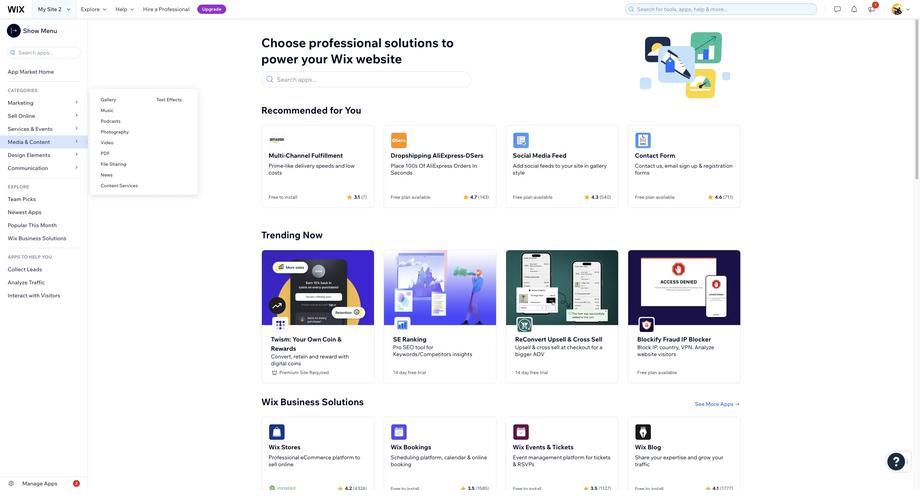 Task type: locate. For each thing, give the bounding box(es) containing it.
with down traffic
[[29, 293, 40, 299]]

website inside choose professional solutions to power your wix website
[[356, 51, 402, 66]]

wix blog logo image
[[636, 425, 652, 441]]

costs
[[269, 170, 282, 176]]

to inside wix stores professional ecommerce platform to sell online
[[355, 455, 361, 462]]

content inside sidebar "element"
[[29, 139, 50, 146]]

media & content
[[8, 139, 50, 146]]

1 horizontal spatial search apps... field
[[275, 72, 468, 87]]

0 horizontal spatial apps
[[28, 209, 42, 216]]

free plan available down the style
[[513, 195, 553, 200]]

1 horizontal spatial analyze
[[695, 344, 715, 351]]

1 horizontal spatial website
[[638, 351, 658, 358]]

sidebar element
[[0, 18, 88, 491]]

14 day free trial for reconvert
[[516, 370, 549, 376]]

you
[[42, 254, 52, 260]]

4.7 (143)
[[471, 194, 490, 200]]

day down bigger
[[522, 370, 530, 376]]

1 horizontal spatial site
[[300, 370, 309, 376]]

professional for a
[[159, 6, 190, 13]]

multi-channel fulfillment logo image
[[269, 133, 285, 149]]

and
[[336, 163, 345, 170], [309, 354, 319, 360], [688, 455, 698, 462]]

0 vertical spatial sell
[[552, 344, 560, 351]]

free for se
[[408, 370, 417, 376]]

plan down forms
[[646, 195, 655, 200]]

1 vertical spatial analyze
[[695, 344, 715, 351]]

1 horizontal spatial media
[[533, 152, 551, 160]]

0 horizontal spatial professional
[[159, 6, 190, 13]]

solutions down required in the bottom of the page
[[322, 397, 364, 408]]

trial
[[418, 370, 426, 376], [540, 370, 549, 376]]

for right the checkout
[[592, 344, 599, 351]]

1 horizontal spatial trial
[[540, 370, 549, 376]]

content up "elements"
[[29, 139, 50, 146]]

wix up wix stores logo
[[262, 397, 278, 408]]

platform down "tickets"
[[564, 455, 585, 462]]

professional inside wix stores professional ecommerce platform to sell online
[[269, 455, 300, 462]]

0 vertical spatial wix business solutions
[[8, 235, 66, 242]]

upgrade
[[202, 6, 222, 12]]

business down popular this month
[[18, 235, 41, 242]]

wix down "professional"
[[331, 51, 353, 66]]

2 free from the left
[[531, 370, 539, 376]]

free plan available for social
[[513, 195, 553, 200]]

upsell
[[548, 336, 567, 344], [516, 344, 531, 351]]

0 vertical spatial business
[[18, 235, 41, 242]]

0 horizontal spatial events
[[35, 126, 53, 133]]

1 free from the left
[[408, 370, 417, 376]]

14 day free trial down 'aov'
[[516, 370, 549, 376]]

aliexpress-
[[433, 152, 466, 160]]

and left low
[[336, 163, 345, 170]]

file
[[101, 161, 108, 167]]

1 vertical spatial apps
[[721, 401, 734, 408]]

apps right the manage
[[44, 481, 57, 488]]

hire a professional link
[[139, 0, 194, 18]]

blockify fraud ip blocker poster image
[[629, 251, 741, 325]]

1 horizontal spatial 14
[[516, 370, 521, 376]]

& left rsvps
[[513, 462, 517, 468]]

1 vertical spatial sell
[[592, 336, 603, 344]]

free plan available for contact
[[636, 195, 675, 200]]

1 horizontal spatial upsell
[[548, 336, 567, 344]]

speeds
[[316, 163, 334, 170]]

1 trial from the left
[[418, 370, 426, 376]]

with inside "twism: your own coin & rewards convert, retain and reward with digital coins"
[[339, 354, 349, 360]]

communication
[[8, 165, 49, 172]]

coins
[[288, 360, 301, 367]]

event
[[513, 455, 528, 462]]

1 horizontal spatial services
[[119, 183, 138, 189]]

for right tool
[[427, 344, 434, 351]]

0 vertical spatial professional
[[159, 6, 190, 13]]

1 horizontal spatial professional
[[269, 455, 300, 462]]

free down seconds
[[391, 195, 401, 200]]

to
[[21, 254, 28, 260]]

apps up this
[[28, 209, 42, 216]]

14 for se
[[393, 370, 399, 376]]

cross
[[537, 344, 551, 351]]

wix business solutions down this
[[8, 235, 66, 242]]

0 horizontal spatial platform
[[333, 455, 354, 462]]

& down reconvert
[[533, 344, 536, 351]]

1
[[875, 2, 877, 7]]

content services
[[101, 183, 138, 189]]

gallery link
[[90, 93, 146, 106]]

search apps... field up home in the left of the page
[[16, 47, 78, 58]]

2 horizontal spatial apps
[[721, 401, 734, 408]]

free down the style
[[513, 195, 523, 200]]

& right calendar
[[468, 455, 471, 462]]

see
[[696, 401, 705, 408]]

sell inside wix stores professional ecommerce platform to sell online
[[269, 462, 277, 468]]

online down stores
[[278, 462, 294, 468]]

0 horizontal spatial content
[[29, 139, 50, 146]]

1 vertical spatial contact
[[636, 163, 656, 170]]

vpn.
[[682, 344, 694, 351]]

0 horizontal spatial 14 day free trial
[[393, 370, 426, 376]]

1 horizontal spatial business
[[281, 397, 320, 408]]

1 horizontal spatial 14 day free trial
[[516, 370, 549, 376]]

social media feed add social feeds to your site in gallery style
[[513, 152, 607, 176]]

0 horizontal spatial solutions
[[42, 235, 66, 242]]

your left site
[[562, 163, 573, 170]]

reconvert upsell & cross sell poster image
[[506, 251, 619, 325]]

to inside social media feed add social feeds to your site in gallery style
[[556, 163, 561, 170]]

wix events & tickets event management platform for tickets & rsvps
[[513, 444, 611, 468]]

14 down bigger
[[516, 370, 521, 376]]

website down blockify
[[638, 351, 658, 358]]

0 horizontal spatial services
[[8, 126, 29, 133]]

0 vertical spatial a
[[155, 6, 158, 13]]

media up feeds
[[533, 152, 551, 160]]

a right the checkout
[[600, 344, 603, 351]]

events
[[35, 126, 53, 133], [526, 444, 546, 452]]

menu
[[41, 27, 57, 35]]

manage
[[22, 481, 43, 488]]

wix up share
[[636, 444, 647, 452]]

0 vertical spatial events
[[35, 126, 53, 133]]

business inside "link"
[[18, 235, 41, 242]]

to inside choose professional solutions to power your wix website
[[442, 35, 454, 50]]

wix up scheduling
[[391, 444, 402, 452]]

(143)
[[479, 194, 490, 200]]

design elements link
[[0, 149, 88, 162]]

0 horizontal spatial online
[[278, 462, 294, 468]]

professional down stores
[[269, 455, 300, 462]]

0 horizontal spatial media
[[8, 139, 23, 146]]

1 vertical spatial events
[[526, 444, 546, 452]]

sell inside 'reconvert upsell & cross sell upsell & cross sell at checkout for a bigger aov'
[[552, 344, 560, 351]]

and right retain
[[309, 354, 319, 360]]

contact down contact form logo
[[636, 152, 659, 160]]

for
[[330, 105, 343, 116], [427, 344, 434, 351], [592, 344, 599, 351], [586, 455, 593, 462]]

show
[[23, 27, 39, 35]]

block
[[638, 344, 652, 351]]

0 horizontal spatial business
[[18, 235, 41, 242]]

with
[[29, 293, 40, 299], [339, 354, 349, 360]]

1 vertical spatial media
[[533, 152, 551, 160]]

online
[[18, 113, 35, 120]]

explore
[[81, 6, 100, 13]]

site
[[575, 163, 584, 170]]

2 platform from the left
[[564, 455, 585, 462]]

0 horizontal spatial sell
[[269, 462, 277, 468]]

available
[[412, 195, 431, 200], [534, 195, 553, 200], [657, 195, 675, 200], [659, 370, 678, 376]]

0 horizontal spatial and
[[309, 354, 319, 360]]

0 vertical spatial with
[[29, 293, 40, 299]]

marketing
[[8, 100, 34, 106]]

1 vertical spatial with
[[339, 354, 349, 360]]

upsell down reconvert
[[516, 344, 531, 351]]

upgrade button
[[198, 5, 226, 14]]

events up media & content link
[[35, 126, 53, 133]]

wix
[[331, 51, 353, 66], [8, 235, 17, 242], [262, 397, 278, 408], [269, 444, 280, 452], [391, 444, 402, 452], [513, 444, 525, 452], [636, 444, 647, 452]]

Search apps... field
[[16, 47, 78, 58], [275, 72, 468, 87]]

1 horizontal spatial with
[[339, 354, 349, 360]]

1 vertical spatial content
[[101, 183, 118, 189]]

0 vertical spatial apps
[[28, 209, 42, 216]]

1 horizontal spatial apps
[[44, 481, 57, 488]]

2 right "my"
[[58, 6, 61, 13]]

a inside 'reconvert upsell & cross sell upsell & cross sell at checkout for a bigger aov'
[[600, 344, 603, 351]]

0 vertical spatial search apps... field
[[16, 47, 78, 58]]

text effects link
[[146, 93, 198, 106]]

1 horizontal spatial sell
[[552, 344, 560, 351]]

wix up event
[[513, 444, 525, 452]]

services down sell online
[[8, 126, 29, 133]]

trial down 'aov'
[[540, 370, 549, 376]]

contact left us,
[[636, 163, 656, 170]]

0 horizontal spatial site
[[47, 6, 57, 13]]

site down coins
[[300, 370, 309, 376]]

content down news
[[101, 183, 118, 189]]

0 horizontal spatial upsell
[[516, 344, 531, 351]]

wix inside wix blog share your expertise and grow your traffic
[[636, 444, 647, 452]]

your right the grow
[[713, 455, 724, 462]]

available down seconds
[[412, 195, 431, 200]]

twism: your own coin & rewards poster image
[[262, 251, 374, 325]]

contact
[[636, 152, 659, 160], [636, 163, 656, 170]]

place
[[391, 163, 405, 170]]

1 horizontal spatial content
[[101, 183, 118, 189]]

in
[[473, 163, 477, 170]]

free for dropshipping aliexpress-dsers
[[391, 195, 401, 200]]

& right up
[[700, 163, 703, 170]]

1 vertical spatial wix business solutions
[[262, 397, 364, 408]]

0 vertical spatial site
[[47, 6, 57, 13]]

trial for ranking
[[418, 370, 426, 376]]

14 day free trial down keywords/competitors at the left bottom of page
[[393, 370, 426, 376]]

a
[[155, 6, 158, 13], [600, 344, 603, 351]]

1 vertical spatial 2
[[75, 482, 78, 487]]

1 14 day free trial from the left
[[393, 370, 426, 376]]

analyze down blocker
[[695, 344, 715, 351]]

0 vertical spatial services
[[8, 126, 29, 133]]

day down seo
[[400, 370, 407, 376]]

solutions
[[42, 235, 66, 242], [322, 397, 364, 408]]

visitors
[[41, 293, 60, 299]]

analyze up interact
[[8, 279, 28, 286]]

wix down wix stores logo
[[269, 444, 280, 452]]

for left tickets
[[586, 455, 593, 462]]

online right calendar
[[472, 455, 488, 462]]

1 platform from the left
[[333, 455, 354, 462]]

1 day from the left
[[400, 370, 407, 376]]

app market home
[[8, 68, 54, 75]]

1 horizontal spatial platform
[[564, 455, 585, 462]]

1 horizontal spatial 2
[[75, 482, 78, 487]]

forms
[[636, 170, 650, 176]]

design
[[8, 152, 25, 159]]

0 vertical spatial media
[[8, 139, 23, 146]]

1 vertical spatial services
[[119, 183, 138, 189]]

of
[[419, 163, 426, 170]]

available for media
[[534, 195, 553, 200]]

events inside sidebar "element"
[[35, 126, 53, 133]]

analyze traffic
[[8, 279, 45, 286]]

free plan available down seconds
[[391, 195, 431, 200]]

free down forms
[[636, 195, 645, 200]]

website down solutions
[[356, 51, 402, 66]]

4.6
[[716, 194, 723, 200]]

media up design
[[8, 139, 23, 146]]

trending now
[[262, 229, 323, 241]]

14 down pro
[[393, 370, 399, 376]]

1 vertical spatial site
[[300, 370, 309, 376]]

dropshipping aliexpress-dsers logo image
[[391, 133, 407, 149]]

& up design elements
[[25, 139, 28, 146]]

1 contact from the top
[[636, 152, 659, 160]]

picks
[[23, 196, 36, 203]]

events inside 'wix events & tickets event management platform for tickets & rsvps'
[[526, 444, 546, 452]]

day for reconvert
[[522, 370, 530, 376]]

home
[[39, 68, 54, 75]]

search apps... field down choose professional solutions to power your wix website on the top left
[[275, 72, 468, 87]]

services
[[8, 126, 29, 133], [119, 183, 138, 189]]

your right power at the top of the page
[[301, 51, 328, 66]]

2 day from the left
[[522, 370, 530, 376]]

1 horizontal spatial free
[[531, 370, 539, 376]]

a right hire
[[155, 6, 158, 13]]

sell down wix stores logo
[[269, 462, 277, 468]]

coin
[[323, 336, 336, 344]]

0 vertical spatial content
[[29, 139, 50, 146]]

analyze traffic link
[[0, 276, 88, 289]]

2 horizontal spatial and
[[688, 455, 698, 462]]

free for contact form
[[636, 195, 645, 200]]

2 vertical spatial apps
[[44, 481, 57, 488]]

2 14 from the left
[[516, 370, 521, 376]]

wix down 'popular'
[[8, 235, 17, 242]]

sell inside sidebar "element"
[[8, 113, 17, 120]]

sell
[[8, 113, 17, 120], [592, 336, 603, 344]]

1 horizontal spatial wix business solutions
[[262, 397, 364, 408]]

1 horizontal spatial online
[[472, 455, 488, 462]]

team picks
[[8, 196, 36, 203]]

day
[[400, 370, 407, 376], [522, 370, 530, 376]]

0 vertical spatial 2
[[58, 6, 61, 13]]

twism: your own coin & rewards convert, retain and reward with digital coins
[[271, 336, 349, 367]]

available for form
[[657, 195, 675, 200]]

free down 'aov'
[[531, 370, 539, 376]]

wix inside "link"
[[8, 235, 17, 242]]

ecommerce
[[301, 455, 332, 462]]

apps right the more
[[721, 401, 734, 408]]

help
[[29, 254, 41, 260]]

0 vertical spatial analyze
[[8, 279, 28, 286]]

for inside 'reconvert upsell & cross sell upsell & cross sell at checkout for a bigger aov'
[[592, 344, 599, 351]]

free plan available down forms
[[636, 195, 675, 200]]

and left the grow
[[688, 455, 698, 462]]

twism: your own coin & rewards icon image
[[273, 318, 288, 333]]

site right "my"
[[47, 6, 57, 13]]

0 horizontal spatial wix business solutions
[[8, 235, 66, 242]]

with right reward
[[339, 354, 349, 360]]

platform inside 'wix events & tickets event management platform for tickets & rsvps'
[[564, 455, 585, 462]]

events up "management"
[[526, 444, 546, 452]]

1 vertical spatial professional
[[269, 455, 300, 462]]

free left install
[[269, 195, 278, 200]]

trending
[[262, 229, 301, 241]]

sell left online
[[8, 113, 17, 120]]

popular this month
[[8, 222, 57, 229]]

0 horizontal spatial 14
[[393, 370, 399, 376]]

1 vertical spatial solutions
[[322, 397, 364, 408]]

fulfillment
[[312, 152, 343, 160]]

sell left at
[[552, 344, 560, 351]]

analyze inside sidebar "element"
[[8, 279, 28, 286]]

& right coin
[[338, 336, 342, 344]]

in
[[585, 163, 589, 170]]

plan down ip,
[[649, 370, 658, 376]]

1 vertical spatial a
[[600, 344, 603, 351]]

1 vertical spatial website
[[638, 351, 658, 358]]

14 for reconvert
[[516, 370, 521, 376]]

1 vertical spatial and
[[309, 354, 319, 360]]

and inside wix blog share your expertise and grow your traffic
[[688, 455, 698, 462]]

1 horizontal spatial solutions
[[322, 397, 364, 408]]

0 vertical spatial website
[[356, 51, 402, 66]]

wix inside 'wix events & tickets event management platform for tickets & rsvps'
[[513, 444, 525, 452]]

2 14 day free trial from the left
[[516, 370, 549, 376]]

2 trial from the left
[[540, 370, 549, 376]]

available down us,
[[657, 195, 675, 200]]

wix business solutions down required in the bottom of the page
[[262, 397, 364, 408]]

collect leads
[[8, 266, 42, 273]]

1 horizontal spatial sell
[[592, 336, 603, 344]]

2 vertical spatial and
[[688, 455, 698, 462]]

0 horizontal spatial a
[[155, 6, 158, 13]]

solutions down month
[[42, 235, 66, 242]]

0 vertical spatial solutions
[[42, 235, 66, 242]]

(711)
[[724, 194, 734, 200]]

wix events & tickets logo image
[[513, 425, 529, 441]]

0 horizontal spatial analyze
[[8, 279, 28, 286]]

website
[[356, 51, 402, 66], [638, 351, 658, 358]]

0 vertical spatial sell
[[8, 113, 17, 120]]

media
[[8, 139, 23, 146], [533, 152, 551, 160]]

see more apps
[[696, 401, 734, 408]]

0 vertical spatial contact
[[636, 152, 659, 160]]

0 horizontal spatial with
[[29, 293, 40, 299]]

platform right ecommerce
[[333, 455, 354, 462]]

2 right manage apps
[[75, 482, 78, 487]]

0 horizontal spatial free
[[408, 370, 417, 376]]

0 horizontal spatial search apps... field
[[16, 47, 78, 58]]

(540)
[[600, 194, 612, 200]]

up
[[692, 163, 698, 170]]

0 horizontal spatial day
[[400, 370, 407, 376]]

ip,
[[653, 344, 659, 351]]

plan down seconds
[[402, 195, 411, 200]]

1 horizontal spatial day
[[522, 370, 530, 376]]

sell right "cross"
[[592, 336, 603, 344]]

available down feeds
[[534, 195, 553, 200]]

1 vertical spatial upsell
[[516, 344, 531, 351]]

1 vertical spatial sell
[[269, 462, 277, 468]]

1 horizontal spatial events
[[526, 444, 546, 452]]

upsell up at
[[548, 336, 567, 344]]

trial down keywords/competitors at the left bottom of page
[[418, 370, 426, 376]]

free for multi-channel fulfillment
[[269, 195, 278, 200]]

reconvert upsell & cross sell upsell & cross sell at checkout for a bigger aov
[[516, 336, 603, 358]]

business down premium site required at the left of page
[[281, 397, 320, 408]]

plan for dropshipping
[[402, 195, 411, 200]]

dropshipping
[[391, 152, 432, 160]]

1 horizontal spatial and
[[336, 163, 345, 170]]

0 horizontal spatial trial
[[418, 370, 426, 376]]

multi-channel fulfillment prime-like delivery speeds and low costs
[[269, 152, 355, 176]]

0 vertical spatial and
[[336, 163, 345, 170]]

0 horizontal spatial sell
[[8, 113, 17, 120]]

services down news link at the top left of page
[[119, 183, 138, 189]]

plan down the style
[[524, 195, 533, 200]]

professional right hire
[[159, 6, 190, 13]]

free plan available down visitors
[[638, 370, 678, 376]]

1 horizontal spatial a
[[600, 344, 603, 351]]

free down keywords/competitors at the left bottom of page
[[408, 370, 417, 376]]

music link
[[90, 104, 146, 117]]

0 horizontal spatial website
[[356, 51, 402, 66]]

1 14 from the left
[[393, 370, 399, 376]]

trial for upsell
[[540, 370, 549, 376]]



Task type: vqa. For each thing, say whether or not it's contained in the screenshot.


Task type: describe. For each thing, give the bounding box(es) containing it.
online inside wix bookings scheduling platform, calendar & online booking
[[472, 455, 488, 462]]

marketing link
[[0, 96, 88, 110]]

blocker
[[689, 336, 712, 344]]

news
[[101, 172, 113, 178]]

services & events link
[[0, 123, 88, 136]]

your down blog
[[651, 455, 663, 462]]

2 contact from the top
[[636, 163, 656, 170]]

design elements
[[8, 152, 50, 159]]

text
[[157, 97, 166, 103]]

4.6 (711)
[[716, 194, 734, 200]]

dropshipping aliexpress-dsers place 100s of aliexpress orders in seconds
[[391, 152, 484, 176]]

apps for newest apps
[[28, 209, 42, 216]]

hire
[[143, 6, 154, 13]]

free plan available for dropshipping
[[391, 195, 431, 200]]

1 vertical spatial search apps... field
[[275, 72, 468, 87]]

interact with visitors link
[[0, 289, 88, 303]]

site for premium
[[300, 370, 309, 376]]

0 horizontal spatial 2
[[58, 6, 61, 13]]

like
[[285, 163, 294, 170]]

media inside sidebar "element"
[[8, 139, 23, 146]]

interact
[[8, 293, 28, 299]]

wix stores logo image
[[269, 425, 285, 441]]

you
[[345, 105, 362, 116]]

aliexpress
[[427, 163, 453, 170]]

solutions inside "link"
[[42, 235, 66, 242]]

platform inside wix stores professional ecommerce platform to sell online
[[333, 455, 354, 462]]

free down block
[[638, 370, 647, 376]]

free for reconvert
[[531, 370, 539, 376]]

contact form logo image
[[636, 133, 652, 149]]

help
[[116, 6, 127, 13]]

apps for manage apps
[[44, 481, 57, 488]]

1 vertical spatial business
[[281, 397, 320, 408]]

sharing
[[109, 161, 126, 167]]

free to install
[[269, 195, 298, 200]]

sign
[[680, 163, 691, 170]]

podcasts
[[101, 118, 121, 124]]

& up media & content
[[31, 126, 34, 133]]

add
[[513, 163, 524, 170]]

checkout
[[568, 344, 591, 351]]

social
[[513, 152, 531, 160]]

categories
[[8, 88, 38, 93]]

bookings
[[404, 444, 432, 452]]

booking
[[391, 462, 412, 468]]

Search for tools, apps, help & more... field
[[635, 4, 815, 15]]

& inside "twism: your own coin & rewards convert, retain and reward with digital coins"
[[338, 336, 342, 344]]

plan for social
[[524, 195, 533, 200]]

power
[[262, 51, 299, 66]]

for inside 'wix events & tickets event management platform for tickets & rsvps'
[[586, 455, 593, 462]]

ip
[[682, 336, 688, 344]]

wix inside wix bookings scheduling platform, calendar & online booking
[[391, 444, 402, 452]]

scheduling
[[391, 455, 420, 462]]

and inside "twism: your own coin & rewards convert, retain and reward with digital coins"
[[309, 354, 319, 360]]

team
[[8, 196, 21, 203]]

team picks link
[[0, 193, 88, 206]]

month
[[40, 222, 57, 229]]

and inside multi-channel fulfillment prime-like delivery speeds and low costs
[[336, 163, 345, 170]]

reward
[[320, 354, 337, 360]]

media & content link
[[0, 136, 88, 149]]

social
[[525, 163, 539, 170]]

email
[[665, 163, 679, 170]]

search apps... field inside sidebar "element"
[[16, 47, 78, 58]]

low
[[346, 163, 355, 170]]

2 inside sidebar "element"
[[75, 482, 78, 487]]

calendar
[[445, 455, 466, 462]]

explore
[[8, 184, 29, 190]]

fraud
[[664, 336, 681, 344]]

se ranking pro seo tool for keywords/competitors insights
[[393, 336, 473, 358]]

popular
[[8, 222, 27, 229]]

media inside social media feed add social feeds to your site in gallery style
[[533, 152, 551, 160]]

tool
[[416, 344, 425, 351]]

style
[[513, 170, 525, 176]]

website inside blockify fraud ip blocker block ip, country, vpn. analyze website visitors
[[638, 351, 658, 358]]

pdf link
[[90, 147, 146, 160]]

video
[[101, 140, 114, 146]]

blockify fraud ip blocker block ip, country, vpn. analyze website visitors
[[638, 336, 715, 358]]

your inside choose professional solutions to power your wix website
[[301, 51, 328, 66]]

recommended
[[262, 105, 328, 116]]

se
[[393, 336, 401, 344]]

podcasts link
[[90, 115, 146, 128]]

photography
[[101, 129, 129, 135]]

blockify fraud ip blocker icon image
[[640, 318, 654, 333]]

tickets
[[553, 444, 574, 452]]

free for social media feed
[[513, 195, 523, 200]]

online inside wix stores professional ecommerce platform to sell online
[[278, 462, 294, 468]]

my
[[38, 6, 46, 13]]

show menu button
[[7, 24, 57, 38]]

aov
[[533, 351, 545, 358]]

available down visitors
[[659, 370, 678, 376]]

blog
[[648, 444, 662, 452]]

wix inside choose professional solutions to power your wix website
[[331, 51, 353, 66]]

seconds
[[391, 170, 413, 176]]

recommended for you
[[262, 105, 362, 116]]

14 day free trial for se
[[393, 370, 426, 376]]

more
[[707, 401, 720, 408]]

se ranking icon image
[[395, 318, 410, 333]]

with inside interact with visitors link
[[29, 293, 40, 299]]

tickets
[[595, 455, 611, 462]]

your inside social media feed add social feeds to your site in gallery style
[[562, 163, 573, 170]]

reconvert upsell & cross sell icon image
[[518, 318, 532, 333]]

& inside 'contact form contact us, email sign up & registration forms'
[[700, 163, 703, 170]]

hire a professional
[[143, 6, 190, 13]]

wix inside wix stores professional ecommerce platform to sell online
[[269, 444, 280, 452]]

for inside se ranking pro seo tool for keywords/competitors insights
[[427, 344, 434, 351]]

analyze inside blockify fraud ip blocker block ip, country, vpn. analyze website visitors
[[695, 344, 715, 351]]

gallery
[[101, 97, 116, 103]]

for left the you
[[330, 105, 343, 116]]

0 vertical spatial upsell
[[548, 336, 567, 344]]

wix business solutions inside "link"
[[8, 235, 66, 242]]

premium site required
[[280, 370, 329, 376]]

site for my
[[47, 6, 57, 13]]

popular this month link
[[0, 219, 88, 232]]

& left "cross"
[[568, 336, 572, 344]]

contact form contact us, email sign up & registration forms
[[636, 152, 733, 176]]

professional
[[309, 35, 382, 50]]

sell inside 'reconvert upsell & cross sell upsell & cross sell at checkout for a bigger aov'
[[592, 336, 603, 344]]

services inside sidebar "element"
[[8, 126, 29, 133]]

day for se
[[400, 370, 407, 376]]

gallery
[[591, 163, 607, 170]]

apps
[[8, 254, 20, 260]]

blockify
[[638, 336, 662, 344]]

social media feed logo image
[[513, 133, 529, 149]]

& inside wix bookings scheduling platform, calendar & online booking
[[468, 455, 471, 462]]

leads
[[27, 266, 42, 273]]

wix bookings logo image
[[391, 425, 407, 441]]

news link
[[90, 169, 146, 182]]

this
[[28, 222, 39, 229]]

plan for contact
[[646, 195, 655, 200]]

3.1 (7)
[[355, 194, 367, 200]]

insights
[[453, 351, 473, 358]]

se ranking poster image
[[384, 251, 496, 325]]

available for aliexpress-
[[412, 195, 431, 200]]

text effects
[[157, 97, 182, 103]]

feeds
[[541, 163, 555, 170]]

& up "management"
[[547, 444, 551, 452]]

channel
[[286, 152, 310, 160]]

newest apps link
[[0, 206, 88, 219]]

digital
[[271, 360, 287, 367]]

your
[[293, 336, 306, 344]]

country,
[[660, 344, 680, 351]]

professional for stores
[[269, 455, 300, 462]]

app market home link
[[0, 65, 88, 78]]

collect
[[8, 266, 26, 273]]



